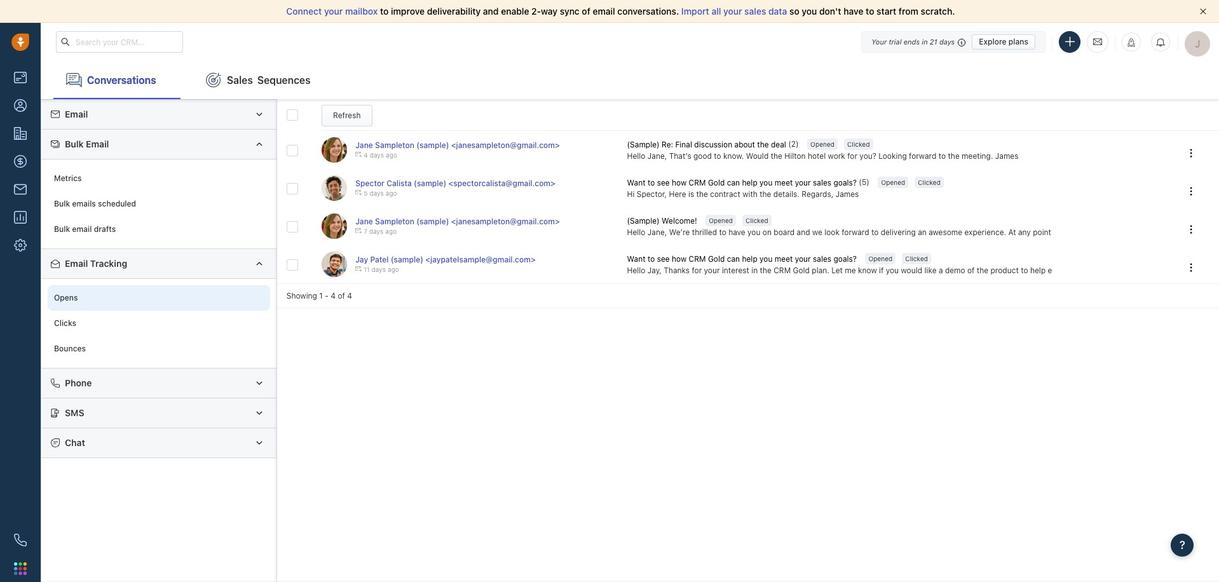 Task type: locate. For each thing, give the bounding box(es) containing it.
you left need
[[1130, 227, 1143, 237]]

can inside the want to see how crm gold can help you meet your sales goals? (5)
[[727, 178, 740, 188]]

refresh button
[[322, 105, 372, 126]]

how up 'here' on the right top of the page
[[672, 178, 687, 188]]

sales down the hello jane, that's good to know. would the hilton hotel work for you? looking forward to the meeting. james on the top of page
[[813, 178, 832, 188]]

ago right 7
[[385, 228, 397, 236]]

email left tracking
[[65, 258, 88, 269]]

goals? up "me"
[[834, 255, 857, 264]]

0 vertical spatial want to see how crm gold can help you meet your sales goals? link
[[627, 178, 859, 189]]

0 vertical spatial how
[[672, 178, 687, 188]]

want for want to see how crm gold can help you meet your sales goals?
[[627, 255, 646, 264]]

you left on in the right of the page
[[748, 227, 761, 237]]

2 vertical spatial crm
[[774, 266, 791, 275]]

clicked
[[847, 141, 870, 148], [918, 179, 941, 186], [746, 217, 768, 225], [906, 255, 928, 263]]

1 vertical spatial for
[[692, 266, 702, 275]]

email right sync
[[593, 6, 615, 17]]

11 days ago
[[364, 266, 399, 274]]

bulk left emails
[[54, 199, 70, 209]]

jay patel (sample) <jaypatelsample@gmail.com>
[[356, 255, 536, 265]]

jane, down (sample) welcome!
[[648, 227, 667, 237]]

days right 5
[[370, 190, 384, 197]]

<janesampleton@gmail.com> for (sample) re: final discussion about the deal
[[451, 141, 560, 150]]

jane sampleton (sample) <janesampleton@gmail.com> for (sample) re: final discussion about the deal
[[356, 141, 560, 150]]

1 vertical spatial jane,
[[648, 227, 667, 237]]

(sample) inside (sample) re: final discussion about the deal (2)
[[627, 140, 660, 150]]

1 vertical spatial email
[[72, 225, 92, 234]]

conversations link
[[53, 61, 181, 99]]

meeting.
[[962, 151, 993, 161]]

sales up plan. on the right top of page
[[813, 255, 832, 264]]

meet up the 'details.' on the top right
[[775, 178, 793, 188]]

outgoing image left 5
[[356, 190, 362, 196]]

0 horizontal spatial with
[[743, 189, 758, 199]]

point
[[1033, 227, 1052, 237]]

0 vertical spatial <janesampleton@gmail.com>
[[451, 141, 560, 150]]

(sample) welcome! button
[[627, 216, 699, 227]]

see
[[657, 178, 670, 188], [657, 255, 670, 264]]

ago
[[386, 152, 397, 159], [386, 190, 397, 197], [385, 228, 397, 236], [388, 266, 399, 274]]

1 vertical spatial jane sampleton (sample) <janesampleton@gmail.com> link
[[356, 217, 560, 227]]

discussion
[[694, 140, 733, 150]]

1 vertical spatial jane
[[356, 217, 373, 227]]

days right 7
[[369, 228, 384, 236]]

want to see how crm gold can help you meet your sales goals? button for spector calista (sample) <spectorcalista@gmail.com>
[[627, 178, 859, 189]]

1 vertical spatial and
[[797, 227, 810, 237]]

help inside the want to see how crm gold can help you meet your sales goals? (5)
[[742, 178, 758, 188]]

calista
[[387, 179, 412, 188]]

and left enable
[[483, 6, 499, 17]]

7 days ago
[[364, 228, 397, 236]]

so
[[790, 6, 800, 17]]

(sample) up 11 days ago
[[391, 255, 423, 265]]

1 vertical spatial see
[[657, 255, 670, 264]]

and
[[483, 6, 499, 17], [797, 227, 810, 237]]

2 how from the top
[[672, 255, 687, 264]]

bulk inside 'link'
[[54, 225, 70, 234]]

0 vertical spatial gold
[[708, 178, 725, 188]]

jane,
[[648, 151, 667, 161], [648, 227, 667, 237]]

bulk for bulk emails scheduled
[[54, 199, 70, 209]]

goals? left (5)
[[834, 178, 857, 188]]

2 see from the top
[[657, 255, 670, 264]]

1 want to see how crm gold can help you meet your sales goals? button from the top
[[627, 178, 859, 189]]

connect your mailbox link
[[286, 6, 380, 17]]

1 vertical spatial sales
[[813, 178, 832, 188]]

0 vertical spatial want to see how crm gold can help you meet your sales goals? button
[[627, 178, 859, 189]]

3 hello from the top
[[627, 266, 646, 275]]

2 can from the top
[[727, 255, 740, 264]]

1 vertical spatial hello
[[627, 227, 646, 237]]

0 vertical spatial jane
[[356, 141, 373, 150]]

1 horizontal spatial have
[[844, 6, 864, 17]]

2 jane, from the top
[[648, 227, 667, 237]]

sales sequences link
[[193, 61, 323, 99]]

1 vertical spatial email
[[86, 139, 109, 149]]

sales inside the want to see how crm gold can help you meet your sales goals? (5)
[[813, 178, 832, 188]]

outgoing image for 5 days ago
[[356, 190, 362, 196]]

want to see how crm gold can help you meet your sales goals? link up hi spector, here is the contract with the details. regards, james
[[627, 178, 859, 189]]

see up jay,
[[657, 255, 670, 264]]

2 outgoing image from the top
[[356, 190, 362, 196]]

1 horizontal spatial for
[[848, 151, 858, 161]]

1 outgoing image from the top
[[356, 152, 362, 158]]

want inside 'want to see how crm gold can help you meet your sales goals?' link
[[627, 255, 646, 264]]

1 vertical spatial how
[[672, 255, 687, 264]]

0 vertical spatial see
[[657, 178, 670, 188]]

see for want to see how crm gold can help you meet your sales goals? (5)
[[657, 178, 670, 188]]

2 vertical spatial hello
[[627, 266, 646, 275]]

1 horizontal spatial forward
[[909, 151, 937, 161]]

want to see how crm gold can help you meet your sales goals? link for <jaypatelsample@gmail.com>
[[627, 254, 859, 265]]

gold inside the want to see how crm gold can help you meet your sales goals? (5)
[[708, 178, 725, 188]]

11
[[364, 266, 370, 274]]

in
[[922, 37, 928, 45], [1081, 227, 1087, 237], [752, 266, 758, 275]]

opened up the hello jane, that's good to know. would the hilton hotel work for you? looking forward to the meeting. james on the top of page
[[811, 141, 835, 148]]

2 jane sampleton (sample) <janesampleton@gmail.com> from the top
[[356, 217, 560, 227]]

1 (sample) from the top
[[627, 140, 660, 150]]

product
[[991, 266, 1019, 275]]

to left delivering
[[872, 227, 879, 237]]

<janesampleton@gmail.com> down the <spectorcalista@gmail.com>
[[451, 217, 560, 227]]

regards, right evaluation. at the right top of the page
[[1140, 266, 1172, 275]]

sales for want to see how crm gold can help you meet your sales goals? (5)
[[813, 178, 832, 188]]

what's new image
[[1127, 38, 1136, 47]]

with down the want to see how crm gold can help you meet your sales goals? (5)
[[743, 189, 758, 199]]

outgoing image left 7
[[356, 228, 362, 234]]

goals? inside the want to see how crm gold can help you meet your sales goals? (5)
[[834, 178, 857, 188]]

your trial ends in 21 days
[[872, 37, 955, 45]]

1 jane sampleton (sample) <janesampleton@gmail.com> link from the top
[[356, 141, 560, 150]]

days for 4 days ago
[[370, 152, 384, 159]]

0 vertical spatial bulk
[[65, 139, 84, 149]]

1 <janesampleton@gmail.com> from the top
[[451, 141, 560, 150]]

crm down board
[[774, 266, 791, 275]]

bulk up metrics
[[65, 139, 84, 149]]

-
[[325, 291, 329, 301]]

meet for want to see how crm gold can help you meet your sales goals?
[[775, 255, 793, 264]]

hilton
[[785, 151, 806, 161]]

the right is on the top right
[[697, 189, 708, 199]]

0 vertical spatial can
[[727, 178, 740, 188]]

metrics
[[54, 174, 82, 183]]

0 vertical spatial sales
[[745, 6, 766, 17]]

1 vertical spatial regards,
[[1140, 266, 1172, 275]]

outgoing image for 4 days ago
[[356, 152, 362, 158]]

email inside bulk email drafts 'link'
[[72, 225, 92, 234]]

crm up thanks
[[689, 255, 706, 264]]

1 horizontal spatial 4
[[347, 291, 352, 301]]

1
[[319, 291, 323, 301]]

<janesampleton@gmail.com>
[[451, 141, 560, 150], [451, 217, 560, 227]]

that's
[[669, 151, 692, 161]]

hello left jay,
[[627, 266, 646, 275]]

you left would
[[886, 266, 899, 275]]

meet down board
[[775, 255, 793, 264]]

ago for 5 days ago
[[386, 190, 397, 197]]

0 horizontal spatial have
[[729, 227, 746, 237]]

the down deal
[[771, 151, 783, 161]]

forward right look at the right top of the page
[[842, 227, 869, 237]]

experience.
[[965, 227, 1007, 237]]

interest
[[722, 266, 749, 275]]

(sample) for 7 days ago
[[417, 217, 449, 227]]

of right sync
[[582, 6, 591, 17]]

0 horizontal spatial and
[[483, 6, 499, 17]]

email tracking
[[65, 258, 127, 269]]

contract
[[710, 189, 741, 199]]

1 vertical spatial in
[[1081, 227, 1087, 237]]

2 want from the top
[[627, 255, 646, 264]]

ago down patel
[[388, 266, 399, 274]]

2 meet from the top
[[775, 255, 793, 264]]

2 jane from the top
[[356, 217, 373, 227]]

0 vertical spatial jane sampleton (sample) <janesampleton@gmail.com>
[[356, 141, 560, 150]]

2 want to see how crm gold can help you meet your sales goals? link from the top
[[627, 254, 859, 265]]

jane sampleton (sample) <janesampleton@gmail.com> up spector calista (sample) <spectorcalista@gmail.com>
[[356, 141, 560, 150]]

1 vertical spatial sampleton
[[375, 217, 415, 227]]

don't
[[820, 6, 842, 17]]

(sample) right calista
[[414, 179, 447, 188]]

Search your CRM... text field
[[56, 31, 183, 53]]

want to see how crm gold can help you meet your sales goals? link up interest
[[627, 254, 859, 265]]

the left product
[[977, 266, 989, 275]]

jane sampleton (sample) <janesampleton@gmail.com> for (sample) welcome!
[[356, 217, 560, 227]]

days up spector
[[370, 152, 384, 159]]

plans
[[1009, 37, 1029, 46]]

2 vertical spatial james
[[1174, 266, 1198, 275]]

metrics link
[[48, 166, 270, 191]]

1 want from the top
[[627, 178, 646, 188]]

1 jane from the top
[[356, 141, 373, 150]]

2 horizontal spatial in
[[1081, 227, 1087, 237]]

2-
[[532, 6, 541, 17]]

sampleton up 7 days ago
[[375, 217, 415, 227]]

help right need
[[1165, 227, 1180, 237]]

4
[[364, 152, 368, 159], [331, 291, 336, 301], [347, 291, 352, 301]]

your inside the want to see how crm gold can help you meet your sales goals? (5)
[[795, 178, 811, 188]]

phone element
[[8, 528, 33, 553]]

expedite
[[1048, 266, 1079, 275]]

have
[[844, 6, 864, 17], [729, 227, 746, 237]]

jane for (sample) welcome!
[[356, 217, 373, 227]]

see inside the want to see how crm gold can help you meet your sales goals? (5)
[[657, 178, 670, 188]]

goals? for want to see how crm gold can help you meet your sales goals?
[[834, 255, 857, 264]]

0 horizontal spatial if
[[879, 266, 884, 275]]

enable
[[501, 6, 529, 17]]

want to see how crm gold can help you meet your sales goals? link
[[627, 178, 859, 189], [627, 254, 859, 265]]

see for want to see how crm gold can help you meet your sales goals?
[[657, 255, 670, 264]]

2 vertical spatial email
[[65, 258, 88, 269]]

0 vertical spatial want
[[627, 178, 646, 188]]

2 jane sampleton (sample) <janesampleton@gmail.com> link from the top
[[356, 217, 560, 227]]

hello down (sample) welcome!
[[627, 227, 646, 237]]

1 hello from the top
[[627, 151, 646, 161]]

we're
[[669, 227, 690, 237]]

conversations
[[87, 74, 156, 86]]

in down want to see how crm gold can help you meet your sales goals?
[[752, 266, 758, 275]]

0 vertical spatial and
[[483, 6, 499, 17]]

2 <janesampleton@gmail.com> from the top
[[451, 217, 560, 227]]

see up spector,
[[657, 178, 670, 188]]

2 goals? from the top
[[834, 255, 857, 264]]

james
[[996, 151, 1019, 161], [836, 189, 859, 199], [1174, 266, 1198, 275]]

5 days ago
[[364, 190, 397, 197]]

1 vertical spatial jane sampleton (sample) <janesampleton@gmail.com>
[[356, 217, 560, 227]]

jane for (sample) re: final discussion about the deal
[[356, 141, 373, 150]]

0 vertical spatial sampleton
[[375, 141, 415, 150]]

an
[[918, 227, 927, 237]]

in left 21
[[922, 37, 928, 45]]

1 vertical spatial gold
[[708, 255, 725, 264]]

(sample) for 5 days ago
[[414, 179, 447, 188]]

(sample) left re: on the right
[[627, 140, 660, 150]]

1 vertical spatial crm
[[689, 255, 706, 264]]

0 vertical spatial jane,
[[648, 151, 667, 161]]

days down patel
[[372, 266, 386, 274]]

jane up 7
[[356, 217, 373, 227]]

ago up calista
[[386, 152, 397, 159]]

clicked up on in the right of the page
[[746, 217, 768, 225]]

the down want to see how crm gold can help you meet your sales goals?
[[760, 266, 772, 275]]

you right so
[[802, 6, 817, 17]]

days
[[940, 37, 955, 45], [370, 152, 384, 159], [370, 190, 384, 197], [369, 228, 384, 236], [372, 266, 386, 274]]

2 vertical spatial gold
[[793, 266, 810, 275]]

(sample) welcome!
[[627, 216, 697, 226]]

jane, for that's
[[648, 151, 667, 161]]

can up interest
[[727, 255, 740, 264]]

0 vertical spatial meet
[[775, 178, 793, 188]]

1 vertical spatial (sample)
[[627, 216, 660, 226]]

0 vertical spatial crm
[[689, 178, 706, 188]]

re:
[[662, 140, 673, 150]]

sales left 'data'
[[745, 6, 766, 17]]

days for 5 days ago
[[370, 190, 384, 197]]

2 (sample) from the top
[[627, 216, 660, 226]]

0 horizontal spatial regards,
[[802, 189, 834, 199]]

sales
[[227, 74, 253, 86]]

hello for hello jane, that's good to know. would the hilton hotel work for you? looking forward to the meeting. james
[[627, 151, 646, 161]]

forward
[[909, 151, 937, 161], [842, 227, 869, 237]]

help inside 'want to see how crm gold can help you meet your sales goals?' link
[[742, 255, 758, 264]]

meet inside the want to see how crm gold can help you meet your sales goals? (5)
[[775, 178, 793, 188]]

5
[[364, 190, 368, 197]]

jane up 4 days ago
[[356, 141, 373, 150]]

email up bulk email
[[65, 109, 88, 120]]

1 vertical spatial want to see how crm gold can help you meet your sales goals? link
[[627, 254, 859, 265]]

sales
[[745, 6, 766, 17], [813, 178, 832, 188], [813, 255, 832, 264]]

bulk
[[65, 139, 84, 149], [54, 199, 70, 209], [54, 225, 70, 234]]

1 vertical spatial meet
[[775, 255, 793, 264]]

0 vertical spatial in
[[922, 37, 928, 45]]

how inside the want to see how crm gold can help you meet your sales goals? (5)
[[672, 178, 687, 188]]

1 sampleton from the top
[[375, 141, 415, 150]]

tab list
[[41, 61, 1219, 99]]

bounces link
[[48, 336, 270, 362]]

gold for want to see how crm gold can help you meet your sales goals? (5)
[[708, 178, 725, 188]]

opened up thrilled at top right
[[709, 217, 733, 225]]

1 jane sampleton (sample) <janesampleton@gmail.com> from the top
[[356, 141, 560, 150]]

import
[[681, 6, 709, 17]]

jane, for we're
[[648, 227, 667, 237]]

(sample) inside button
[[627, 216, 660, 226]]

sampleton up 4 days ago
[[375, 141, 415, 150]]

forward right looking
[[909, 151, 937, 161]]

2 want to see how crm gold can help you meet your sales goals? button from the top
[[627, 254, 859, 265]]

sync
[[560, 6, 580, 17]]

1 vertical spatial want to see how crm gold can help you meet your sales goals? button
[[627, 254, 859, 265]]

(sample) up spector calista (sample) <spectorcalista@gmail.com> link
[[417, 141, 449, 150]]

gold for want to see how crm gold can help you meet your sales goals?
[[708, 255, 725, 264]]

crm inside the want to see how crm gold can help you meet your sales goals? (5)
[[689, 178, 706, 188]]

0 vertical spatial email
[[593, 6, 615, 17]]

(sample) down spector,
[[627, 216, 660, 226]]

how for want to see how crm gold can help you meet your sales goals?
[[672, 255, 687, 264]]

sampleton for (sample) welcome!
[[375, 217, 415, 227]]

if right trial,
[[1123, 227, 1127, 237]]

0 vertical spatial email
[[65, 109, 88, 120]]

jane
[[356, 141, 373, 150], [356, 217, 373, 227]]

tab list containing conversations
[[41, 61, 1219, 99]]

0 vertical spatial if
[[1123, 227, 1127, 237]]

1 vertical spatial bulk
[[54, 199, 70, 209]]

2 vertical spatial sales
[[813, 255, 832, 264]]

(sample) for 4 days ago
[[417, 141, 449, 150]]

email left drafts
[[72, 225, 92, 234]]

email up bulk emails scheduled
[[86, 139, 109, 149]]

crm
[[689, 178, 706, 188], [689, 255, 706, 264], [774, 266, 791, 275]]

1 horizontal spatial james
[[996, 151, 1019, 161]]

4 outgoing image from the top
[[356, 266, 362, 272]]

crm for want to see how crm gold can help you meet your sales goals?
[[689, 255, 706, 264]]

for right thanks
[[692, 266, 702, 275]]

0 vertical spatial goals?
[[834, 178, 857, 188]]

jane sampleton (sample) <janesampleton@gmail.com> link up spector calista (sample) <spectorcalista@gmail.com>
[[356, 141, 560, 150]]

ago for 11 days ago
[[388, 266, 399, 274]]

1 jane, from the top
[[648, 151, 667, 161]]

to inside button
[[648, 255, 655, 264]]

2 sampleton from the top
[[375, 217, 415, 227]]

2 vertical spatial bulk
[[54, 225, 70, 234]]

help up hi spector, here is the contract with the details. regards, james
[[742, 178, 758, 188]]

hi spector, here is the contract with the details. regards, james
[[627, 189, 859, 199]]

0 vertical spatial james
[[996, 151, 1019, 161]]

1 how from the top
[[672, 178, 687, 188]]

to right thrilled at top right
[[719, 227, 727, 237]]

for left you?
[[848, 151, 858, 161]]

to up spector,
[[648, 178, 655, 188]]

gold
[[708, 178, 725, 188], [708, 255, 725, 264], [793, 266, 810, 275]]

of right demo
[[968, 266, 975, 275]]

1 horizontal spatial and
[[797, 227, 810, 237]]

1 vertical spatial can
[[727, 255, 740, 264]]

ago for 4 days ago
[[386, 152, 397, 159]]

crm up is on the top right
[[689, 178, 706, 188]]

2 hello from the top
[[627, 227, 646, 237]]

1 see from the top
[[657, 178, 670, 188]]

1 horizontal spatial with
[[1182, 227, 1197, 237]]

1 meet from the top
[[775, 178, 793, 188]]

0 vertical spatial (sample)
[[627, 140, 660, 150]]

0 horizontal spatial james
[[836, 189, 859, 199]]

plan.
[[812, 266, 830, 275]]

sales for want to see how crm gold can help you meet your sales goals?
[[813, 255, 832, 264]]

want inside the want to see how crm gold can help you meet your sales goals? (5)
[[627, 178, 646, 188]]

can up contract at the right of the page
[[727, 178, 740, 188]]

meet for want to see how crm gold can help you meet your sales goals? (5)
[[775, 178, 793, 188]]

the inside (sample) re: final discussion about the deal (2)
[[757, 140, 769, 150]]

goals?
[[834, 178, 857, 188], [834, 255, 857, 264]]

hotel
[[808, 151, 826, 161]]

in left this
[[1081, 227, 1087, 237]]

1 goals? from the top
[[834, 178, 857, 188]]

1 vertical spatial want
[[627, 255, 646, 264]]

want to see how crm gold can help you meet your sales goals? button up interest
[[627, 254, 859, 265]]

of right -
[[338, 291, 345, 301]]

1 can from the top
[[727, 178, 740, 188]]

<jaypatelsample@gmail.com>
[[426, 255, 536, 265]]

regards, right the 'details.' on the top right
[[802, 189, 834, 199]]

outgoing image
[[356, 152, 362, 158], [356, 190, 362, 196], [356, 228, 362, 234], [356, 266, 362, 272]]

jay patel (sample) <jaypatelsample@gmail.com> link
[[356, 255, 536, 265]]

have right don't
[[844, 6, 864, 17]]

1 want to see how crm gold can help you meet your sales goals? link from the top
[[627, 178, 859, 189]]

1 vertical spatial <janesampleton@gmail.com>
[[451, 217, 560, 227]]

0 horizontal spatial email
[[72, 225, 92, 234]]

opens link
[[48, 285, 270, 311]]

bulk down bulk emails scheduled
[[54, 225, 70, 234]]

send email image
[[1094, 36, 1102, 47]]

1 vertical spatial forward
[[842, 227, 869, 237]]

with left somet
[[1182, 227, 1197, 237]]

days for 7 days ago
[[369, 228, 384, 236]]

of
[[582, 6, 591, 17], [1054, 227, 1061, 237], [968, 266, 975, 275], [338, 291, 345, 301]]

jane sampleton (sample) <janesampleton@gmail.com> down spector calista (sample) <spectorcalista@gmail.com> link
[[356, 217, 560, 227]]

the up would
[[757, 140, 769, 150]]

you inside the want to see how crm gold can help you meet your sales goals? (5)
[[760, 178, 773, 188]]

a
[[939, 266, 943, 275]]

outgoing image for 11 days ago
[[356, 266, 362, 272]]

let
[[832, 266, 843, 275]]

bulk for bulk email drafts
[[54, 225, 70, 234]]

jane sampleton (sample) <janesampleton@gmail.com> link for (sample) welcome!
[[356, 217, 560, 227]]

3 outgoing image from the top
[[356, 228, 362, 234]]

1 horizontal spatial regards,
[[1140, 266, 1172, 275]]

2 vertical spatial in
[[752, 266, 758, 275]]

2 horizontal spatial 4
[[364, 152, 368, 159]]

want to see how crm gold can help you meet your sales goals? button up hi spector, here is the contract with the details. regards, james
[[627, 178, 859, 189]]

1 vertical spatial have
[[729, 227, 746, 237]]

want down (sample) welcome!
[[627, 255, 646, 264]]

0 vertical spatial hello
[[627, 151, 646, 161]]

0 vertical spatial jane sampleton (sample) <janesampleton@gmail.com> link
[[356, 141, 560, 150]]

to inside the want to see how crm gold can help you meet your sales goals? (5)
[[648, 178, 655, 188]]

1 vertical spatial goals?
[[834, 255, 857, 264]]



Task type: describe. For each thing, give the bounding box(es) containing it.
of left time
[[1054, 227, 1061, 237]]

hello for hello jane, we're thrilled to have you on board and we look forward to delivering an awesome experience. at any point of time in this trial, if you need help with somet
[[627, 227, 646, 237]]

0 horizontal spatial for
[[692, 266, 702, 275]]

deal
[[771, 140, 786, 150]]

1 horizontal spatial if
[[1123, 227, 1127, 237]]

want to see how crm gold can help you meet your sales goals? button for jay patel (sample) <jaypatelsample@gmail.com>
[[627, 254, 859, 265]]

phone
[[65, 378, 92, 388]]

want to see how crm gold can help you meet your sales goals? link for <spectorcalista@gmail.com>
[[627, 178, 859, 189]]

can for want to see how crm gold can help you meet your sales goals?
[[727, 255, 740, 264]]

crm for want to see how crm gold can help you meet your sales goals? (5)
[[689, 178, 706, 188]]

(sample) re: final discussion about the deal button
[[627, 139, 789, 150]]

clicked up you?
[[847, 141, 870, 148]]

details.
[[774, 189, 800, 199]]

want for want to see how crm gold can help you meet your sales goals? (5)
[[627, 178, 646, 188]]

drafts
[[94, 225, 116, 234]]

need
[[1145, 227, 1163, 237]]

chat
[[65, 437, 85, 448]]

trial
[[889, 37, 902, 45]]

board
[[774, 227, 795, 237]]

bulk emails scheduled
[[54, 199, 136, 209]]

connect
[[286, 6, 322, 17]]

know
[[858, 266, 877, 275]]

time
[[1063, 227, 1079, 237]]

1 vertical spatial with
[[1182, 227, 1197, 237]]

help left expedite
[[1031, 266, 1046, 275]]

showing 1 - 4 of 4
[[287, 291, 352, 301]]

bulk for bulk email
[[65, 139, 84, 149]]

scratch.
[[921, 6, 955, 17]]

to right product
[[1021, 266, 1028, 275]]

1 vertical spatial james
[[836, 189, 859, 199]]

0 horizontal spatial forward
[[842, 227, 869, 237]]

can for want to see how crm gold can help you meet your sales goals? (5)
[[727, 178, 740, 188]]

0 horizontal spatial 4
[[331, 291, 336, 301]]

spector calista (sample) <spectorcalista@gmail.com>
[[356, 179, 556, 188]]

at
[[1009, 227, 1016, 237]]

jay,
[[648, 266, 662, 275]]

hi
[[627, 189, 635, 199]]

<janesampleton@gmail.com> for (sample) welcome!
[[451, 217, 560, 227]]

explore plans
[[979, 37, 1029, 46]]

4 days ago
[[364, 152, 397, 159]]

1 horizontal spatial in
[[922, 37, 928, 45]]

<spectorcalista@gmail.com>
[[449, 179, 556, 188]]

want to see how crm gold can help you meet your sales goals?
[[627, 255, 857, 264]]

0 vertical spatial with
[[743, 189, 758, 199]]

hello for hello jay, thanks for your interest in the crm gold plan. let me know if you would like a demo of the product to help expedite your evaluation. regards, james
[[627, 266, 646, 275]]

awesome
[[929, 227, 963, 237]]

conversations.
[[618, 6, 679, 17]]

to right mailbox
[[380, 6, 389, 17]]

connect your mailbox to improve deliverability and enable 2-way sync of email conversations. import all your sales data so you don't have to start from scratch.
[[286, 6, 955, 17]]

(sample) for (sample) re: final discussion about the deal (2)
[[627, 140, 660, 150]]

spector
[[356, 179, 385, 188]]

hello jane, that's good to know. would the hilton hotel work for you? looking forward to the meeting. james
[[627, 151, 1019, 161]]

1 vertical spatial if
[[879, 266, 884, 275]]

all
[[712, 6, 721, 17]]

trial,
[[1105, 227, 1121, 237]]

freshworks switcher image
[[14, 563, 27, 575]]

explore plans link
[[972, 34, 1036, 49]]

7
[[364, 228, 367, 236]]

phone image
[[14, 534, 27, 547]]

thanks
[[664, 266, 690, 275]]

start
[[877, 6, 897, 17]]

want to see how crm gold can help you meet your sales goals? (5)
[[627, 178, 870, 188]]

would
[[901, 266, 923, 275]]

the down the want to see how crm gold can help you meet your sales goals? (5)
[[760, 189, 771, 199]]

the left meeting.
[[948, 151, 960, 161]]

(sample) for (sample) welcome!
[[627, 216, 660, 226]]

know.
[[724, 151, 744, 161]]

close image
[[1200, 8, 1207, 15]]

deliverability
[[427, 6, 481, 17]]

(sample) re: final discussion about the deal (2)
[[627, 139, 799, 150]]

showing
[[287, 291, 317, 301]]

here
[[669, 189, 686, 199]]

opened down looking
[[881, 179, 906, 186]]

(2)
[[789, 139, 799, 149]]

0 horizontal spatial in
[[752, 266, 758, 275]]

work
[[828, 151, 845, 161]]

bulk emails scheduled link
[[48, 191, 270, 217]]

jane sampleton (sample) <janesampleton@gmail.com> link for (sample) re: final discussion about the deal
[[356, 141, 560, 150]]

sequences
[[257, 74, 311, 86]]

clicked up hello jay, thanks for your interest in the crm gold plan. let me know if you would like a demo of the product to help expedite your evaluation. regards, james
[[906, 255, 928, 263]]

0 vertical spatial have
[[844, 6, 864, 17]]

improve
[[391, 6, 425, 17]]

bulk email drafts
[[54, 225, 116, 234]]

2 horizontal spatial james
[[1174, 266, 1198, 275]]

(sample) for 11 days ago
[[391, 255, 423, 265]]

outgoing image for 7 days ago
[[356, 228, 362, 234]]

opens
[[54, 293, 78, 303]]

welcome!
[[662, 216, 697, 226]]

we
[[812, 227, 823, 237]]

email for email
[[65, 109, 88, 120]]

about
[[735, 140, 755, 150]]

way
[[541, 6, 558, 17]]

goals? for want to see how crm gold can help you meet your sales goals? (5)
[[834, 178, 857, 188]]

email for email tracking
[[65, 258, 88, 269]]

bulk email drafts link
[[48, 217, 270, 242]]

look
[[825, 227, 840, 237]]

any
[[1018, 227, 1031, 237]]

import all your sales data link
[[681, 6, 790, 17]]

spector calista (sample) <spectorcalista@gmail.com> link
[[356, 179, 556, 188]]

days right 21
[[940, 37, 955, 45]]

0 vertical spatial regards,
[[802, 189, 834, 199]]

mailbox
[[345, 6, 378, 17]]

hello jane, we're thrilled to have you on board and we look forward to delivering an awesome experience. at any point of time in this trial, if you need help with somet
[[627, 227, 1219, 237]]

this
[[1089, 227, 1103, 237]]

somet
[[1199, 227, 1219, 237]]

would
[[746, 151, 769, 161]]

me
[[845, 266, 856, 275]]

final
[[675, 140, 692, 150]]

you?
[[860, 151, 877, 161]]

spector,
[[637, 189, 667, 199]]

clicks link
[[48, 311, 270, 336]]

you down on in the right of the page
[[760, 255, 773, 264]]

sampleton for (sample) re: final discussion about the deal
[[375, 141, 415, 150]]

opened up know
[[869, 255, 893, 263]]

how for want to see how crm gold can help you meet your sales goals? (5)
[[672, 178, 687, 188]]

ends
[[904, 37, 920, 45]]

to down the discussion
[[714, 151, 721, 161]]

thrilled
[[692, 227, 717, 237]]

data
[[769, 6, 787, 17]]

0 vertical spatial for
[[848, 151, 858, 161]]

to left start
[[866, 6, 875, 17]]

days for 11 days ago
[[372, 266, 386, 274]]

21
[[930, 37, 938, 45]]

ago for 7 days ago
[[385, 228, 397, 236]]

1 horizontal spatial email
[[593, 6, 615, 17]]

looking
[[879, 151, 907, 161]]

(sample) welcome! link
[[627, 216, 699, 227]]

to left meeting.
[[939, 151, 946, 161]]

0 vertical spatial forward
[[909, 151, 937, 161]]

jay
[[356, 255, 368, 265]]

hello jay, thanks for your interest in the crm gold plan. let me know if you would like a demo of the product to help expedite your evaluation. regards, james
[[627, 266, 1198, 275]]

clicked up hello jane, we're thrilled to have you on board and we look forward to delivering an awesome experience. at any point of time in this trial, if you need help with somet
[[918, 179, 941, 186]]

(5)
[[859, 178, 870, 187]]



